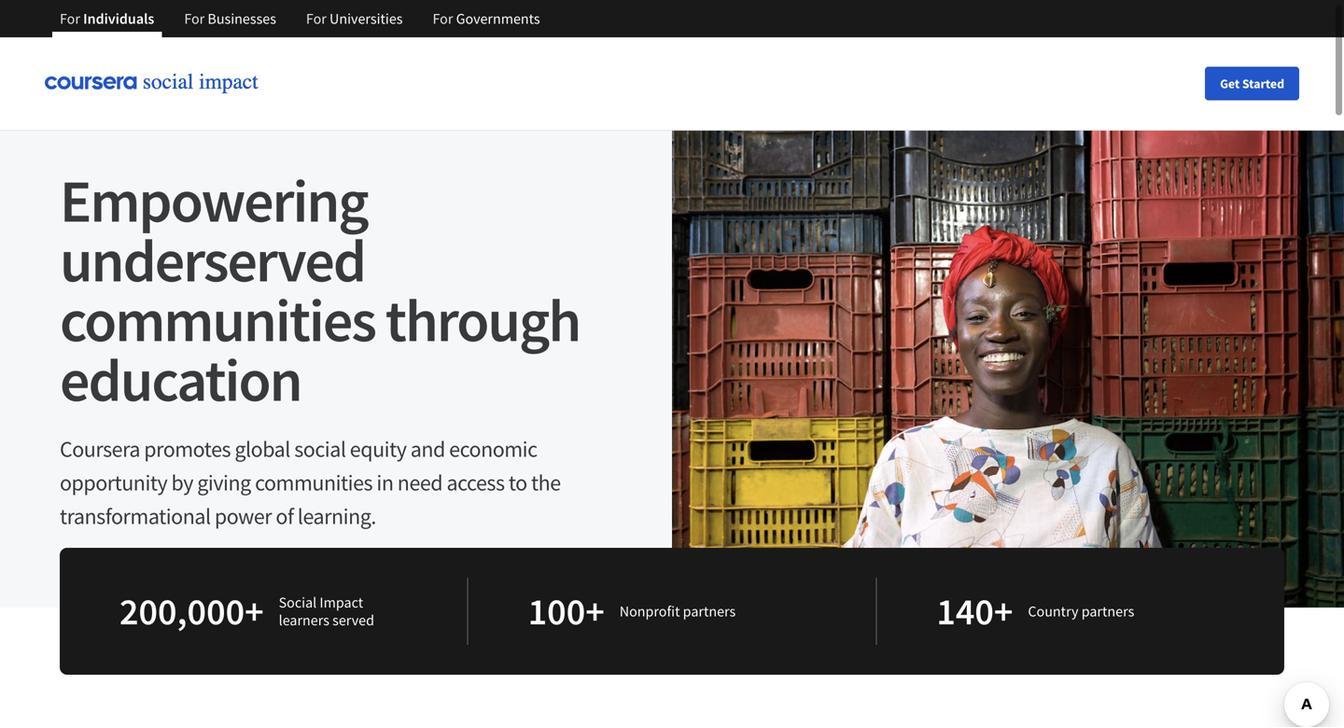 Task type: vqa. For each thing, say whether or not it's contained in the screenshot.
+ Button
no



Task type: describe. For each thing, give the bounding box(es) containing it.
by
[[171, 469, 193, 497]]

in
[[377, 469, 394, 497]]

for for individuals
[[60, 9, 80, 28]]

get
[[1220, 75, 1240, 92]]

coursera promotes global social equity and economic opportunity by giving communities in need access to the transformational power of learning.
[[60, 435, 561, 530]]

get started button
[[1206, 67, 1300, 100]]

get started
[[1220, 75, 1285, 92]]

for universities
[[306, 9, 403, 28]]

universities
[[330, 9, 403, 28]]

learners
[[279, 611, 330, 630]]

to
[[509, 469, 527, 497]]

nonprofit partners
[[620, 602, 736, 621]]

giving
[[197, 469, 251, 497]]

served
[[333, 611, 374, 630]]

for governments
[[433, 9, 540, 28]]

coursera
[[60, 435, 140, 463]]

started
[[1243, 75, 1285, 92]]

the
[[531, 469, 561, 497]]

global
[[235, 435, 290, 463]]

power
[[215, 502, 272, 530]]

businesses
[[208, 9, 276, 28]]

nonprofit
[[620, 602, 680, 621]]

access
[[447, 469, 505, 497]]

and
[[411, 435, 445, 463]]

education
[[60, 342, 301, 417]]

partners for 100+
[[683, 602, 736, 621]]

partners for 140+
[[1082, 602, 1135, 621]]

opportunity
[[60, 469, 167, 497]]

for for businesses
[[184, 9, 205, 28]]

social
[[294, 435, 346, 463]]

social impact learners served
[[279, 593, 374, 630]]



Task type: locate. For each thing, give the bounding box(es) containing it.
through
[[386, 282, 580, 358]]

for left universities
[[306, 9, 327, 28]]

1 partners from the left
[[683, 602, 736, 621]]

partners right nonprofit
[[683, 602, 736, 621]]

for left businesses
[[184, 9, 205, 28]]

social impact logo image
[[45, 71, 269, 96]]

promotes
[[144, 435, 231, 463]]

banner navigation
[[45, 0, 555, 37]]

country
[[1028, 602, 1079, 621]]

100+
[[528, 588, 605, 635]]

2 partners from the left
[[1082, 602, 1135, 621]]

140+
[[937, 588, 1013, 635]]

2 for from the left
[[184, 9, 205, 28]]

social
[[279, 593, 317, 612]]

empowering underserved communities through education
[[60, 163, 580, 417]]

communities inside empowering underserved communities through education
[[60, 282, 375, 358]]

partners right country
[[1082, 602, 1135, 621]]

for left individuals
[[60, 9, 80, 28]]

of
[[276, 502, 294, 530]]

for for governments
[[433, 9, 453, 28]]

for
[[60, 9, 80, 28], [184, 9, 205, 28], [306, 9, 327, 28], [433, 9, 453, 28]]

communities inside coursera promotes global social equity and economic opportunity by giving communities in need access to the transformational power of learning.
[[255, 469, 373, 497]]

communities
[[60, 282, 375, 358], [255, 469, 373, 497]]

1 for from the left
[[60, 9, 80, 28]]

economic
[[449, 435, 537, 463]]

learning.
[[298, 502, 376, 530]]

equity
[[350, 435, 407, 463]]

partners
[[683, 602, 736, 621], [1082, 602, 1135, 621]]

underserved
[[60, 223, 365, 298]]

4 for from the left
[[433, 9, 453, 28]]

impact
[[320, 593, 363, 612]]

0 vertical spatial communities
[[60, 282, 375, 358]]

need
[[398, 469, 443, 497]]

0 horizontal spatial partners
[[683, 602, 736, 621]]

200,000+
[[120, 588, 264, 635]]

for businesses
[[184, 9, 276, 28]]

1 vertical spatial communities
[[255, 469, 373, 497]]

governments
[[456, 9, 540, 28]]

for individuals
[[60, 9, 154, 28]]

for left governments
[[433, 9, 453, 28]]

for for universities
[[306, 9, 327, 28]]

transformational
[[60, 502, 211, 530]]

empowering
[[60, 163, 368, 238]]

country partners
[[1028, 602, 1135, 621]]

3 for from the left
[[306, 9, 327, 28]]

1 horizontal spatial partners
[[1082, 602, 1135, 621]]

individuals
[[83, 9, 154, 28]]



